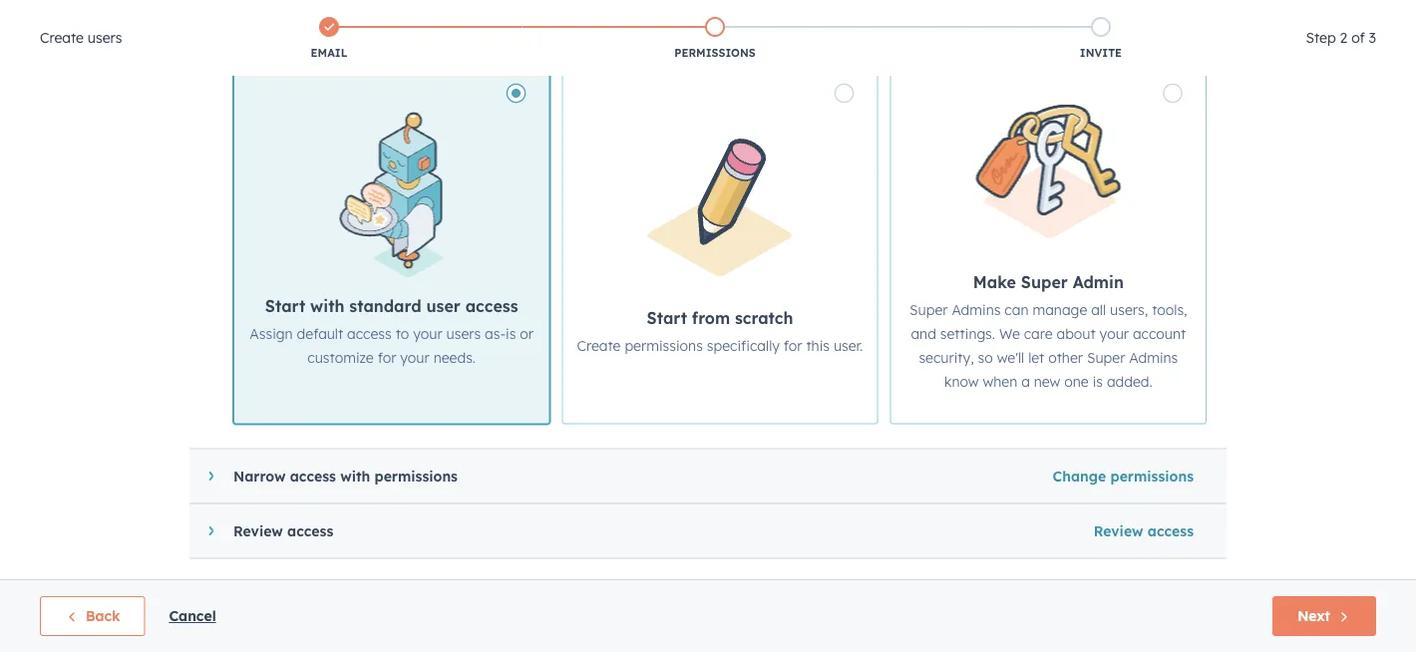 Task type: vqa. For each thing, say whether or not it's contained in the screenshot.
Consent
yes



Task type: locate. For each thing, give the bounding box(es) containing it.
or
[[520, 326, 534, 343]]

back
[[86, 607, 120, 625]]

0 horizontal spatial invite
[[303, 231, 345, 248]]

last active button
[[437, 220, 530, 260]]

invite down upgrade image
[[1080, 46, 1122, 60]]

link opens in a new window image
[[1103, 188, 1117, 212]]

menu item
[[1290, 0, 1392, 32]]

1 vertical spatial customize
[[307, 350, 374, 367]]

from up the new
[[718, 189, 750, 207]]

start up assign
[[265, 297, 305, 317]]

cancel
[[169, 607, 216, 625]]

1 vertical spatial with
[[340, 468, 370, 486]]

your up the new
[[754, 189, 783, 207]]

0 horizontal spatial customize
[[307, 350, 374, 367]]

1 vertical spatial invite
[[303, 231, 345, 248]]

0 vertical spatial users,
[[368, 189, 406, 207]]

with up default
[[310, 297, 344, 317]]

0 vertical spatial create
[[40, 29, 84, 46]]

create inside heading
[[40, 29, 84, 46]]

0 vertical spatial about
[[932, 189, 973, 207]]

ascending sort. press to sort descending. image
[[711, 330, 718, 344]]

1 vertical spatial is
[[1093, 374, 1103, 391]]

export
[[1145, 231, 1192, 248]]

0 horizontal spatial for
[[378, 350, 396, 367]]

standard
[[349, 297, 421, 317]]

dialog
[[0, 0, 1416, 652]]

1 horizontal spatial users,
[[1110, 302, 1148, 319]]

admin up all
[[1073, 273, 1124, 293]]

your down to
[[400, 350, 430, 367]]

&
[[84, 611, 94, 628]]

advanced filters (0) button
[[546, 220, 730, 260]]

users
[[88, 29, 122, 46], [680, 189, 715, 207], [1196, 231, 1233, 248], [446, 326, 481, 343]]

for left this
[[784, 338, 802, 355]]

0 vertical spatial invite
[[1080, 46, 1122, 60]]

learn
[[847, 189, 888, 207]]

1 horizontal spatial next button
[[1273, 596, 1376, 636]]

user right more
[[978, 189, 1008, 207]]

with
[[310, 297, 344, 317], [340, 468, 370, 486]]

1 vertical spatial users,
[[1110, 302, 1148, 319]]

invite status button
[[302, 220, 409, 260]]

filters
[[653, 231, 693, 248]]

next button
[[785, 441, 868, 467], [1273, 596, 1376, 636]]

start inside 'start from scratch create permissions specifically for this user.'
[[647, 309, 687, 329]]

0 vertical spatial and
[[598, 189, 623, 207]]

none radio containing start from scratch
[[562, 66, 878, 425]]

1 vertical spatial and
[[911, 326, 936, 343]]

invite inside popup button
[[303, 231, 345, 248]]

0 vertical spatial with
[[310, 297, 344, 317]]

needs.
[[433, 350, 476, 367]]

1 review access from the left
[[1094, 523, 1194, 540]]

admins up settings.
[[952, 302, 1001, 319]]

permissions inside button
[[1111, 468, 1194, 485]]

your down all
[[1100, 326, 1129, 343]]

of
[[1352, 29, 1365, 46]]

1 horizontal spatial new
[[1034, 374, 1061, 391]]

last active
[[438, 231, 515, 248]]

and
[[598, 189, 623, 207], [911, 326, 936, 343]]

about up other
[[1057, 326, 1096, 343]]

new up invite status
[[338, 189, 364, 207]]

0 vertical spatial admins
[[952, 302, 1001, 319]]

users, up status
[[368, 189, 406, 207]]

1 vertical spatial next button
[[1273, 596, 1376, 636]]

0 horizontal spatial users,
[[368, 189, 406, 207]]

1 horizontal spatial create
[[290, 189, 334, 207]]

for
[[784, 338, 802, 355], [378, 350, 396, 367]]

downloads
[[117, 535, 190, 553]]

teams navigation
[[290, 106, 484, 156]]

invite status
[[303, 231, 394, 248]]

access right narrow
[[290, 468, 336, 486]]

permissions inside 'start from scratch create permissions specifically for this user.'
[[625, 338, 703, 355]]

name
[[354, 331, 390, 346]]

and up "security,"
[[911, 326, 936, 343]]

1 vertical spatial next
[[1298, 607, 1330, 625]]

we
[[999, 326, 1020, 343]]

user inside start with standard user access assign default access to your users as-is or customize for your needs.
[[426, 297, 461, 317]]

admins down "account"
[[1129, 350, 1178, 367]]

last
[[438, 231, 467, 248]]

caret image
[[209, 471, 214, 483]]

super up manage
[[1021, 273, 1068, 293]]

about inside make super admin super admins can manage all users, tools, and settings. we care about your account security, so we'll let other super admins know when a new one is added.
[[1057, 326, 1096, 343]]

and inside make super admin super admins can manage all users, tools, and settings. we care about your account security, so we'll let other super admins know when a new one is added.
[[911, 326, 936, 343]]

2 review access from the left
[[233, 523, 333, 540]]

0 horizontal spatial user
[[426, 297, 461, 317]]

about
[[932, 189, 973, 207], [1057, 326, 1096, 343]]

for inside start with standard user access assign default access to your users as-is or customize for your needs.
[[378, 350, 396, 367]]

review access down change permissions button
[[1094, 523, 1194, 540]]

None radio
[[233, 66, 550, 425], [890, 66, 1207, 425], [233, 66, 550, 425], [890, 66, 1207, 425]]

0 horizontal spatial and
[[598, 189, 623, 207]]

0 vertical spatial is
[[506, 326, 516, 343]]

1 review from the left
[[1094, 523, 1143, 540]]

2 vertical spatial create
[[577, 338, 621, 355]]

start for start from scratch
[[647, 309, 687, 329]]

next inside dialog
[[1298, 607, 1330, 625]]

review access inside dropdown button
[[233, 523, 333, 540]]

2 horizontal spatial user
[[978, 189, 1008, 207]]

0 horizontal spatial start
[[265, 297, 305, 317]]

invite inside list item
[[1080, 46, 1122, 60]]

1 vertical spatial new
[[1034, 374, 1061, 391]]

users inside start with standard user access assign default access to your users as-is or customize for your needs.
[[446, 326, 481, 343]]

learn more about user permissions
[[847, 189, 1099, 207]]

1 vertical spatial create
[[290, 189, 334, 207]]

0 horizontal spatial next
[[792, 444, 825, 462]]

super up added.
[[1087, 350, 1125, 367]]

invite left status
[[303, 231, 345, 248]]

0 vertical spatial next button
[[785, 441, 868, 467]]

access
[[1052, 331, 1099, 346]]

0 vertical spatial new
[[338, 189, 364, 207]]

0 vertical spatial next
[[792, 444, 825, 462]]

super
[[1021, 273, 1068, 293], [910, 302, 948, 319], [1087, 350, 1125, 367], [1059, 388, 1097, 405]]

make super admin super admins can manage all users, tools, and settings. we care about your account security, so we'll let other super admins know when a new one is added.
[[910, 273, 1187, 391]]

1 vertical spatial admin
[[1101, 388, 1143, 405]]

remove
[[627, 189, 676, 207]]

prev
[[725, 444, 756, 462]]

customize down default
[[307, 350, 374, 367]]

access down change permissions button
[[1148, 523, 1194, 540]]

default
[[297, 326, 343, 343]]

super up settings.
[[910, 302, 948, 319]]

menu
[[1110, 0, 1392, 32]]

start inside start with standard user access assign default access to your users as-is or customize for your needs.
[[265, 297, 305, 317]]

admin right one at right bottom
[[1101, 388, 1143, 405]]

invite list item
[[908, 13, 1294, 65]]

1 horizontal spatial customize
[[410, 189, 477, 207]]

25 per page button
[[868, 433, 991, 473]]

user
[[480, 189, 508, 207], [978, 189, 1008, 207], [426, 297, 461, 317]]

review inside button
[[1094, 523, 1143, 540]]

for inside 'start from scratch create permissions specifically for this user.'
[[784, 338, 802, 355]]

2 horizontal spatial create
[[577, 338, 621, 355]]

1 horizontal spatial about
[[1057, 326, 1096, 343]]

about right more
[[932, 189, 973, 207]]

admins
[[952, 302, 1001, 319], [1129, 350, 1178, 367]]

Search HubSpot search field
[[1136, 42, 1380, 76]]

review inside dropdown button
[[233, 523, 283, 540]]

from
[[718, 189, 750, 207], [692, 309, 730, 329]]

list
[[136, 13, 1294, 65]]

and left "remove"
[[598, 189, 623, 207]]

is left or
[[506, 326, 516, 343]]

1 horizontal spatial start
[[647, 309, 687, 329]]

0 horizontal spatial create
[[40, 29, 84, 46]]

1 horizontal spatial is
[[1093, 374, 1103, 391]]

your
[[754, 189, 783, 207], [413, 326, 442, 343], [1100, 326, 1129, 343], [400, 350, 430, 367]]

users,
[[368, 189, 406, 207], [1110, 302, 1148, 319]]

review access down narrow
[[233, 523, 333, 540]]

start down filters
[[647, 309, 687, 329]]

review access
[[1094, 523, 1194, 540], [233, 523, 333, 540]]

permissions inside dropdown button
[[375, 468, 458, 486]]

user up needs.
[[426, 297, 461, 317]]

upgrade image
[[1116, 8, 1133, 26]]

users, right all
[[1110, 302, 1148, 319]]

with inside start with standard user access assign default access to your users as-is or customize for your needs.
[[310, 297, 344, 317]]

1 horizontal spatial next
[[1298, 607, 1330, 625]]

is right one at right bottom
[[1093, 374, 1103, 391]]

0 horizontal spatial review access
[[233, 523, 333, 540]]

next button inside dialog
[[1273, 596, 1376, 636]]

new
[[338, 189, 364, 207], [1034, 374, 1061, 391]]

customize up last at the top left
[[410, 189, 477, 207]]

is inside start with standard user access assign default access to your users as-is or customize for your needs.
[[506, 326, 516, 343]]

1 horizontal spatial for
[[784, 338, 802, 355]]

Search name or email address search field
[[295, 276, 584, 312]]

review down change permissions button
[[1094, 523, 1143, 540]]

0 vertical spatial admin
[[1073, 273, 1124, 293]]

2 review from the left
[[233, 523, 283, 540]]

b0bth3builder2k23@gmail.com
[[404, 398, 579, 413]]

1 horizontal spatial review
[[1094, 523, 1143, 540]]

create inside 'start from scratch create permissions specifically for this user.'
[[577, 338, 621, 355]]

new right a
[[1034, 374, 1061, 391]]

list containing email
[[136, 13, 1294, 65]]

from up ascending sort. press to sort descending. "icon"
[[692, 309, 730, 329]]

review right caret icon
[[233, 523, 283, 540]]

1 vertical spatial from
[[692, 309, 730, 329]]

1 horizontal spatial invite
[[1080, 46, 1122, 60]]

1 vertical spatial admins
[[1129, 350, 1178, 367]]

super admin
[[1059, 388, 1143, 405]]

privacy & consent link
[[20, 601, 223, 639]]

consent
[[98, 611, 152, 628]]

email completed list item
[[136, 13, 522, 65]]

customize inside start with standard user access assign default access to your users as-is or customize for your needs.
[[307, 350, 374, 367]]

None radio
[[562, 66, 878, 425]]

with right narrow
[[340, 468, 370, 486]]

is
[[506, 326, 516, 343], [1093, 374, 1103, 391]]

from inside 'start from scratch create permissions specifically for this user.'
[[692, 309, 730, 329]]

step 2 of 3
[[1306, 29, 1376, 46]]

0 horizontal spatial review
[[233, 523, 283, 540]]

cancel button
[[169, 604, 216, 628]]

1 horizontal spatial review access
[[1094, 523, 1194, 540]]

0 horizontal spatial is
[[506, 326, 516, 343]]

users, inside make super admin super admins can manage all users, tools, and settings. we care about your account security, so we'll let other super admins know when a new one is added.
[[1110, 302, 1148, 319]]

admin inside make super admin super admins can manage all users, tools, and settings. we care about your account security, so we'll let other super admins know when a new one is added.
[[1073, 273, 1124, 293]]

manage
[[1033, 302, 1087, 319]]

for down name
[[378, 350, 396, 367]]

step
[[1306, 29, 1336, 46]]

review
[[1094, 523, 1143, 540], [233, 523, 283, 540]]

3
[[1369, 29, 1376, 46]]

review access button
[[1081, 512, 1207, 552]]

with inside dropdown button
[[340, 468, 370, 486]]

0 horizontal spatial about
[[932, 189, 973, 207]]

customize
[[410, 189, 477, 207], [307, 350, 374, 367]]

user up active at the top left of page
[[480, 189, 508, 207]]

invite for invite status
[[303, 231, 345, 248]]

1 vertical spatial about
[[1057, 326, 1096, 343]]

access down 'narrow access with permissions'
[[287, 523, 333, 540]]

create for create new users, customize user permissions, and remove users from your account.
[[290, 189, 334, 207]]

1 horizontal spatial and
[[911, 326, 936, 343]]

start
[[265, 297, 305, 317], [647, 309, 687, 329]]

close image
[[1376, 24, 1392, 40]]

start for start with standard user access
[[265, 297, 305, 317]]



Task type: describe. For each thing, give the bounding box(es) containing it.
ascending sort. press to sort descending. element
[[711, 330, 718, 347]]

press to sort. element
[[1010, 330, 1018, 347]]

1 button
[[763, 440, 785, 466]]

so
[[978, 350, 993, 367]]

upgrade link
[[1112, 5, 1137, 26]]

tools,
[[1152, 302, 1187, 319]]

25
[[881, 444, 896, 462]]

seat element
[[735, 361, 1034, 432]]

we'll
[[997, 350, 1025, 367]]

create for create users
[[40, 29, 84, 46]]

teams link
[[384, 107, 483, 155]]

0 vertical spatial customize
[[410, 189, 477, 207]]

(0)
[[697, 231, 717, 248]]

start from scratch create permissions specifically for this user.
[[577, 309, 863, 355]]

more
[[892, 189, 928, 207]]

0 horizontal spatial new
[[338, 189, 364, 207]]

is inside make super admin super admins can manage all users, tools, and settings. we care about your account security, so we'll let other super admins know when a new one is added.
[[1093, 374, 1103, 391]]

access inside narrow access with permissions dropdown button
[[290, 468, 336, 486]]

invite for invite
[[1080, 46, 1122, 60]]

tracking code link
[[20, 563, 223, 601]]

next inside the pagination navigation
[[792, 444, 825, 462]]

dialog containing make super admin
[[0, 0, 1416, 652]]

back button
[[40, 596, 145, 636]]

your inside make super admin super admins can manage all users, tools, and settings. we care about your account security, so we'll let other super admins know when a new one is added.
[[1100, 326, 1129, 343]]

can
[[1005, 302, 1029, 319]]

review access inside button
[[1094, 523, 1194, 540]]

make
[[973, 273, 1016, 293]]

let
[[1028, 350, 1044, 367]]

export users button
[[1111, 220, 1246, 260]]

link opens in a new window image
[[1103, 193, 1117, 207]]

access inside review access button
[[1148, 523, 1194, 540]]

narrow access with permissions
[[233, 468, 458, 486]]

settings.
[[940, 326, 995, 343]]

permissions list item
[[522, 13, 908, 65]]

caret image
[[209, 526, 214, 538]]

access inside review access dropdown button
[[287, 523, 333, 540]]

press to sort. image
[[1010, 330, 1018, 344]]

permissions,
[[512, 189, 594, 207]]

0 horizontal spatial admins
[[952, 302, 1001, 319]]

new inside make super admin super admins can manage all users, tools, and settings. we care about your account security, so we'll let other super admins know when a new one is added.
[[1034, 374, 1061, 391]]

list inside dialog
[[136, 13, 1294, 65]]

seat
[[753, 331, 783, 346]]

advanced
[[579, 231, 649, 248]]

status
[[350, 231, 394, 248]]

code
[[91, 573, 126, 590]]

marketplace downloads
[[32, 535, 190, 553]]

2
[[1340, 29, 1348, 46]]

tracking code
[[32, 573, 126, 590]]

user for access
[[426, 297, 461, 317]]

one
[[1064, 374, 1089, 391]]

marketplace downloads link
[[20, 525, 223, 563]]

know
[[944, 374, 979, 391]]

other
[[1048, 350, 1083, 367]]

access down standard
[[347, 326, 392, 343]]

page
[[928, 444, 964, 462]]

users inside button
[[1196, 231, 1233, 248]]

marketplace
[[32, 535, 114, 553]]

user.
[[834, 338, 863, 355]]

prev button
[[687, 441, 763, 467]]

account.
[[787, 189, 843, 207]]

0 horizontal spatial next button
[[785, 441, 868, 467]]

25 per page
[[881, 444, 964, 462]]

scratch
[[735, 309, 793, 329]]

permissions
[[674, 46, 756, 60]]

when
[[983, 374, 1018, 391]]

review access button
[[189, 505, 1073, 559]]

create users heading
[[40, 26, 122, 50]]

this
[[806, 338, 830, 355]]

change
[[1053, 468, 1106, 485]]

added.
[[1107, 374, 1153, 391]]

0 vertical spatial from
[[718, 189, 750, 207]]

1 horizontal spatial admins
[[1129, 350, 1178, 367]]

teams
[[413, 122, 455, 139]]

account
[[1133, 326, 1186, 343]]

learn more about user permissions link
[[847, 188, 1120, 212]]

care
[[1024, 326, 1053, 343]]

1
[[770, 444, 778, 462]]

export users
[[1145, 231, 1233, 248]]

a
[[1021, 374, 1030, 391]]

create users
[[40, 29, 122, 46]]

privacy & consent
[[32, 611, 152, 628]]

super down other
[[1059, 388, 1097, 405]]

active
[[472, 231, 515, 248]]

all
[[1091, 302, 1106, 319]]

email
[[311, 46, 347, 60]]

users inside heading
[[88, 29, 122, 46]]

user for permissions
[[978, 189, 1008, 207]]

1 horizontal spatial user
[[480, 189, 508, 207]]

new
[[738, 233, 763, 246]]

change permissions
[[1053, 468, 1194, 485]]

your right to
[[413, 326, 442, 343]]

start with standard user access assign default access to your users as-is or customize for your needs.
[[250, 297, 534, 367]]

change permissions button
[[1040, 457, 1207, 497]]

narrow access with permissions button
[[189, 450, 1032, 504]]

create new users, customize user permissions, and remove users from your account.
[[290, 189, 847, 207]]

security,
[[919, 350, 974, 367]]

to
[[396, 326, 409, 343]]

tracking
[[32, 573, 88, 590]]

privacy
[[32, 611, 80, 628]]

pagination navigation
[[687, 440, 868, 467]]

specifically
[[707, 338, 780, 355]]

advanced filters (0)
[[579, 231, 717, 248]]

per
[[901, 444, 924, 462]]

assign
[[250, 326, 293, 343]]

access up as-
[[465, 297, 518, 317]]



